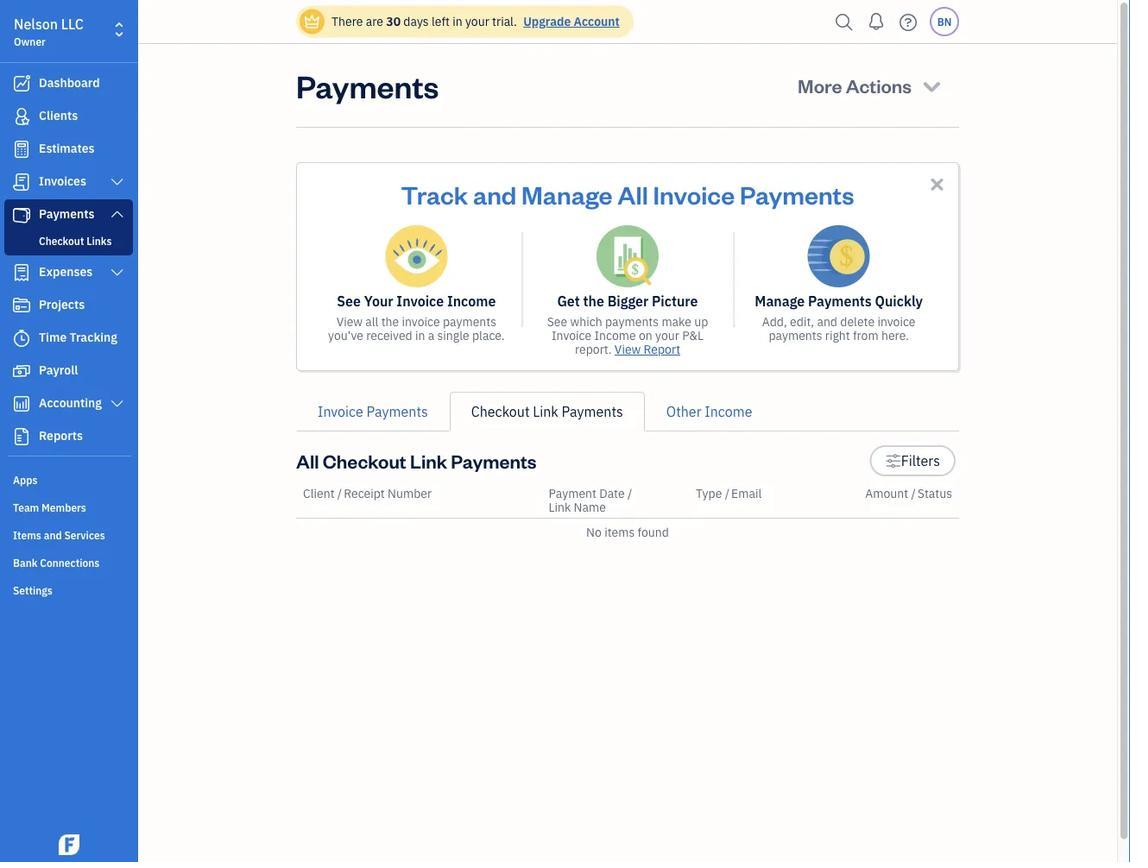 Task type: locate. For each thing, give the bounding box(es) containing it.
manage
[[522, 178, 613, 210], [755, 292, 805, 311]]

owner
[[14, 35, 46, 48]]

bank connections
[[13, 556, 100, 570]]

4 / from the left
[[912, 486, 916, 502]]

1 vertical spatial and
[[818, 314, 838, 330]]

the
[[584, 292, 605, 311], [382, 314, 399, 330]]

checkout link payments link
[[450, 392, 645, 432]]

estimates
[[39, 140, 95, 156]]

/
[[338, 486, 342, 502], [628, 486, 633, 502], [725, 486, 730, 502], [912, 486, 916, 502]]

type
[[696, 486, 722, 502]]

1 horizontal spatial and
[[473, 178, 517, 210]]

your right "on" at top
[[656, 328, 680, 344]]

0 horizontal spatial invoice
[[402, 314, 440, 330]]

chevron large down image down links
[[109, 266, 125, 280]]

/ for type
[[725, 486, 730, 502]]

invoice inside see your invoice income view all the invoice payments you've received in a single place.
[[402, 314, 440, 330]]

invoices
[[39, 173, 86, 189]]

1 horizontal spatial view
[[615, 342, 641, 358]]

money image
[[11, 363, 32, 380]]

/ for client
[[338, 486, 342, 502]]

1 horizontal spatial payments
[[606, 314, 659, 330]]

chevron large down image right accounting
[[109, 397, 125, 411]]

/ left "status"
[[912, 486, 916, 502]]

main element
[[0, 0, 181, 863]]

1 vertical spatial link
[[410, 449, 447, 473]]

2 / from the left
[[628, 486, 633, 502]]

0 vertical spatial link
[[533, 403, 559, 421]]

1 horizontal spatial income
[[595, 328, 636, 344]]

name
[[574, 500, 606, 516]]

3 chevron large down image from the top
[[109, 397, 125, 411]]

30
[[386, 13, 401, 29]]

1 horizontal spatial the
[[584, 292, 605, 311]]

track and manage all invoice payments
[[401, 178, 855, 210]]

0 horizontal spatial in
[[416, 328, 425, 344]]

0 vertical spatial and
[[473, 178, 517, 210]]

timer image
[[11, 330, 32, 347]]

accounting
[[39, 395, 102, 411]]

1 horizontal spatial checkout
[[323, 449, 407, 473]]

1 vertical spatial see
[[547, 314, 568, 330]]

0 vertical spatial checkout
[[39, 234, 84, 248]]

0 horizontal spatial see
[[337, 292, 361, 311]]

the right all
[[382, 314, 399, 330]]

and right track
[[473, 178, 517, 210]]

checkout
[[39, 234, 84, 248], [472, 403, 530, 421], [323, 449, 407, 473]]

1 horizontal spatial invoice
[[878, 314, 916, 330]]

trial.
[[492, 13, 517, 29]]

dashboard link
[[4, 68, 133, 99]]

checkout up receipt
[[323, 449, 407, 473]]

a
[[428, 328, 435, 344]]

see inside see which payments make up invoice income on your p&l report.
[[547, 314, 568, 330]]

settings image
[[886, 451, 902, 472]]

0 horizontal spatial income
[[447, 292, 496, 311]]

1 / from the left
[[338, 486, 342, 502]]

1 horizontal spatial see
[[547, 314, 568, 330]]

1 horizontal spatial manage
[[755, 292, 805, 311]]

2 horizontal spatial and
[[818, 314, 838, 330]]

and inside items and services link
[[44, 529, 62, 543]]

manage inside manage payments quickly add, edit, and delete invoice payments right from here.
[[755, 292, 805, 311]]

estimate image
[[11, 141, 32, 158]]

payments inside manage payments quickly add, edit, and delete invoice payments right from here.
[[769, 328, 823, 344]]

2 vertical spatial income
[[705, 403, 753, 421]]

1 invoice from the left
[[402, 314, 440, 330]]

accounting link
[[4, 389, 133, 420]]

income up place.
[[447, 292, 496, 311]]

chevron large down image for accounting
[[109, 397, 125, 411]]

link left name
[[549, 500, 571, 516]]

view
[[337, 314, 363, 330], [615, 342, 641, 358]]

report.
[[575, 342, 612, 358]]

2 vertical spatial and
[[44, 529, 62, 543]]

expenses link
[[4, 257, 133, 289]]

chevron large down image for expenses
[[109, 266, 125, 280]]

see down get
[[547, 314, 568, 330]]

/ right client
[[338, 486, 342, 502]]

0 vertical spatial the
[[584, 292, 605, 311]]

1 chevron large down image from the top
[[109, 175, 125, 189]]

and for services
[[44, 529, 62, 543]]

all up 'get the bigger picture'
[[618, 178, 649, 210]]

2 vertical spatial link
[[549, 500, 571, 516]]

llc
[[61, 15, 84, 33]]

payments inside see your invoice income view all the invoice payments you've received in a single place.
[[443, 314, 497, 330]]

left
[[432, 13, 450, 29]]

1 vertical spatial the
[[382, 314, 399, 330]]

chevron large down image
[[109, 175, 125, 189], [109, 266, 125, 280], [109, 397, 125, 411]]

manage payments quickly image
[[808, 225, 870, 288]]

filters button
[[870, 446, 956, 477]]

checkout for checkout links
[[39, 234, 84, 248]]

0 vertical spatial chevron large down image
[[109, 175, 125, 189]]

chevron large down image up chevron large down image in the left of the page
[[109, 175, 125, 189]]

2 horizontal spatial checkout
[[472, 403, 530, 421]]

track
[[401, 178, 468, 210]]

projects
[[39, 297, 85, 313]]

more actions
[[798, 73, 912, 98]]

and
[[473, 178, 517, 210], [818, 314, 838, 330], [44, 529, 62, 543]]

payments down are
[[296, 65, 439, 106]]

checkout for checkout link payments
[[472, 403, 530, 421]]

here.
[[882, 328, 910, 344]]

invoice payments
[[318, 403, 428, 421]]

report
[[644, 342, 681, 358]]

items and services
[[13, 529, 105, 543]]

invoice
[[402, 314, 440, 330], [878, 314, 916, 330]]

amount / status
[[866, 486, 953, 502]]

payments left right
[[769, 328, 823, 344]]

the up which
[[584, 292, 605, 311]]

1 vertical spatial manage
[[755, 292, 805, 311]]

chart image
[[11, 396, 32, 413]]

view left all
[[337, 314, 363, 330]]

payments up delete
[[809, 292, 872, 311]]

clients link
[[4, 101, 133, 132]]

invoice inside manage payments quickly add, edit, and delete invoice payments right from here.
[[878, 314, 916, 330]]

0 vertical spatial manage
[[522, 178, 613, 210]]

single
[[438, 328, 470, 344]]

place.
[[473, 328, 505, 344]]

and right edit, at the right top of page
[[818, 314, 838, 330]]

link up payment
[[533, 403, 559, 421]]

payments inside manage payments quickly add, edit, and delete invoice payments right from here.
[[809, 292, 872, 311]]

2 horizontal spatial payments
[[769, 328, 823, 344]]

from
[[853, 328, 879, 344]]

there
[[332, 13, 363, 29]]

apps
[[13, 473, 38, 487]]

team
[[13, 501, 39, 515]]

3 / from the left
[[725, 486, 730, 502]]

0 horizontal spatial checkout
[[39, 234, 84, 248]]

view left report on the top right of page
[[615, 342, 641, 358]]

0 horizontal spatial all
[[296, 449, 319, 473]]

payments for see your invoice income
[[443, 314, 497, 330]]

0 horizontal spatial the
[[382, 314, 399, 330]]

1 vertical spatial chevron large down image
[[109, 266, 125, 280]]

income right other
[[705, 403, 753, 421]]

in left a
[[416, 328, 425, 344]]

invoice payments link
[[296, 392, 450, 432]]

expense image
[[11, 264, 32, 282]]

other income link
[[645, 392, 774, 432]]

nelson llc owner
[[14, 15, 84, 48]]

payment date button
[[549, 486, 625, 502]]

all up client
[[296, 449, 319, 473]]

see left your
[[337, 292, 361, 311]]

checkout links
[[39, 234, 112, 248]]

link up number
[[410, 449, 447, 473]]

0 vertical spatial view
[[337, 314, 363, 330]]

income left "on" at top
[[595, 328, 636, 344]]

payments down bigger at the right top
[[606, 314, 659, 330]]

time tracking
[[39, 330, 117, 346]]

in right the left
[[453, 13, 463, 29]]

your
[[466, 13, 490, 29], [656, 328, 680, 344]]

amount button
[[866, 486, 909, 502]]

1 horizontal spatial in
[[453, 13, 463, 29]]

/ right date
[[628, 486, 633, 502]]

links
[[87, 234, 112, 248]]

0 vertical spatial see
[[337, 292, 361, 311]]

1 horizontal spatial your
[[656, 328, 680, 344]]

connections
[[40, 556, 100, 570]]

2 invoice from the left
[[878, 314, 916, 330]]

1 vertical spatial in
[[416, 328, 425, 344]]

/ right "type"
[[725, 486, 730, 502]]

payments up the manage payments quickly image
[[740, 178, 855, 210]]

chevron large down image
[[109, 207, 125, 221]]

members
[[42, 501, 86, 515]]

1 vertical spatial income
[[595, 328, 636, 344]]

payments
[[443, 314, 497, 330], [606, 314, 659, 330], [769, 328, 823, 344]]

bn button
[[930, 7, 960, 36]]

checkout down payments link
[[39, 234, 84, 248]]

see
[[337, 292, 361, 311], [547, 314, 568, 330]]

checkout inside main element
[[39, 234, 84, 248]]

1 vertical spatial all
[[296, 449, 319, 473]]

see inside see your invoice income view all the invoice payments you've received in a single place.
[[337, 292, 361, 311]]

checkout down place.
[[472, 403, 530, 421]]

payments right a
[[443, 314, 497, 330]]

0 horizontal spatial your
[[466, 13, 490, 29]]

items and services link
[[4, 522, 133, 548]]

2 chevron large down image from the top
[[109, 266, 125, 280]]

email
[[732, 486, 762, 502]]

filters
[[902, 452, 941, 470]]

link
[[533, 403, 559, 421], [410, 449, 447, 473], [549, 500, 571, 516]]

2 vertical spatial chevron large down image
[[109, 397, 125, 411]]

your left trial.
[[466, 13, 490, 29]]

0 horizontal spatial view
[[337, 314, 363, 330]]

see for your
[[337, 292, 361, 311]]

0 horizontal spatial payments
[[443, 314, 497, 330]]

found
[[638, 525, 669, 541]]

more
[[798, 73, 843, 98]]

which
[[571, 314, 603, 330]]

and inside manage payments quickly add, edit, and delete invoice payments right from here.
[[818, 314, 838, 330]]

1 horizontal spatial all
[[618, 178, 649, 210]]

0 vertical spatial income
[[447, 292, 496, 311]]

1 vertical spatial your
[[656, 328, 680, 344]]

clients
[[39, 108, 78, 124]]

view report
[[615, 342, 681, 358]]

amount
[[866, 486, 909, 502]]

and right items
[[44, 529, 62, 543]]

other
[[667, 403, 702, 421]]

actions
[[846, 73, 912, 98]]

1 vertical spatial checkout
[[472, 403, 530, 421]]

income inside see your invoice income view all the invoice payments you've received in a single place.
[[447, 292, 496, 311]]

chevron large down image inside invoices link
[[109, 175, 125, 189]]

payments up checkout links link
[[39, 206, 95, 222]]

client image
[[11, 108, 32, 125]]

0 horizontal spatial and
[[44, 529, 62, 543]]

0 vertical spatial in
[[453, 13, 463, 29]]

project image
[[11, 297, 32, 314]]

the inside see your invoice income view all the invoice payments you've received in a single place.
[[382, 314, 399, 330]]

account
[[574, 13, 620, 29]]



Task type: vqa. For each thing, say whether or not it's contained in the screenshot.
5h
no



Task type: describe. For each thing, give the bounding box(es) containing it.
expenses
[[39, 264, 93, 280]]

estimates link
[[4, 134, 133, 165]]

search image
[[831, 9, 859, 35]]

apps link
[[4, 466, 133, 492]]

bank connections link
[[4, 549, 133, 575]]

notifications image
[[863, 4, 891, 39]]

see which payments make up invoice income on your p&l report.
[[547, 314, 709, 358]]

/ inside payment date / link name
[[628, 486, 633, 502]]

payments inside see which payments make up invoice income on your p&l report.
[[606, 314, 659, 330]]

edit,
[[791, 314, 815, 330]]

get the bigger picture
[[558, 292, 698, 311]]

other income
[[667, 403, 753, 421]]

payroll link
[[4, 356, 133, 387]]

and for manage
[[473, 178, 517, 210]]

upgrade account link
[[520, 13, 620, 29]]

invoice inside see which payments make up invoice income on your p&l report.
[[552, 328, 592, 344]]

payments down checkout link payments
[[451, 449, 537, 473]]

days
[[404, 13, 429, 29]]

payments for manage payments quickly
[[769, 328, 823, 344]]

2 vertical spatial checkout
[[323, 449, 407, 473]]

more actions button
[[790, 65, 953, 106]]

/ for amount
[[912, 486, 916, 502]]

on
[[639, 328, 653, 344]]

chevron large down image for invoices
[[109, 175, 125, 189]]

reports
[[39, 428, 83, 444]]

projects link
[[4, 290, 133, 321]]

are
[[366, 13, 383, 29]]

0 vertical spatial all
[[618, 178, 649, 210]]

items
[[605, 525, 635, 541]]

your inside see which payments make up invoice income on your p&l report.
[[656, 328, 680, 344]]

quickly
[[876, 292, 923, 311]]

crown image
[[303, 13, 321, 31]]

time
[[39, 330, 67, 346]]

view inside see your invoice income view all the invoice payments you've received in a single place.
[[337, 314, 363, 330]]

invoice for quickly
[[878, 314, 916, 330]]

all
[[366, 314, 379, 330]]

client / receipt number
[[303, 486, 432, 502]]

right
[[826, 328, 851, 344]]

no items found
[[587, 525, 669, 541]]

bank
[[13, 556, 38, 570]]

received
[[366, 328, 413, 344]]

items
[[13, 529, 41, 543]]

see your invoice income image
[[386, 225, 448, 288]]

there are 30 days left in your trial. upgrade account
[[332, 13, 620, 29]]

payments up all checkout link payments on the left of page
[[367, 403, 428, 421]]

1 vertical spatial view
[[615, 342, 641, 358]]

you've
[[328, 328, 364, 344]]

invoice for invoice
[[402, 314, 440, 330]]

report image
[[11, 428, 32, 446]]

reports link
[[4, 422, 133, 453]]

income inside see which payments make up invoice income on your p&l report.
[[595, 328, 636, 344]]

type / email
[[696, 486, 762, 502]]

payments inside main element
[[39, 206, 95, 222]]

close image
[[928, 174, 948, 194]]

settings
[[13, 584, 53, 598]]

payments link
[[4, 200, 133, 231]]

receipt
[[344, 486, 385, 502]]

2 horizontal spatial income
[[705, 403, 753, 421]]

checkout link payments
[[472, 403, 624, 421]]

dashboard image
[[11, 75, 32, 92]]

tracking
[[70, 330, 117, 346]]

get the bigger picture image
[[597, 225, 659, 288]]

client
[[303, 486, 335, 502]]

date
[[600, 486, 625, 502]]

all checkout link payments
[[296, 449, 537, 473]]

p&l
[[683, 328, 704, 344]]

payments down report.
[[562, 403, 624, 421]]

status
[[918, 486, 953, 502]]

payment
[[549, 486, 597, 502]]

team members
[[13, 501, 86, 515]]

no
[[587, 525, 602, 541]]

payment image
[[11, 206, 32, 224]]

chevrondown image
[[920, 73, 944, 98]]

manage payments quickly add, edit, and delete invoice payments right from here.
[[755, 292, 923, 344]]

up
[[695, 314, 709, 330]]

0 horizontal spatial manage
[[522, 178, 613, 210]]

number
[[388, 486, 432, 502]]

invoice image
[[11, 174, 32, 191]]

dashboard
[[39, 75, 100, 91]]

invoice inside see your invoice income view all the invoice payments you've received in a single place.
[[397, 292, 444, 311]]

team members link
[[4, 494, 133, 520]]

time tracking link
[[4, 323, 133, 354]]

payroll
[[39, 362, 78, 378]]

services
[[64, 529, 105, 543]]

link inside payment date / link name
[[549, 500, 571, 516]]

in inside see your invoice income view all the invoice payments you've received in a single place.
[[416, 328, 425, 344]]

freshbooks image
[[55, 835, 83, 856]]

see for which
[[547, 314, 568, 330]]

0 vertical spatial your
[[466, 13, 490, 29]]

nelson
[[14, 15, 58, 33]]

add,
[[763, 314, 788, 330]]

upgrade
[[524, 13, 571, 29]]

delete
[[841, 314, 875, 330]]

checkout links link
[[8, 231, 130, 251]]

get
[[558, 292, 580, 311]]

bigger
[[608, 292, 649, 311]]

go to help image
[[895, 9, 923, 35]]

your
[[364, 292, 394, 311]]



